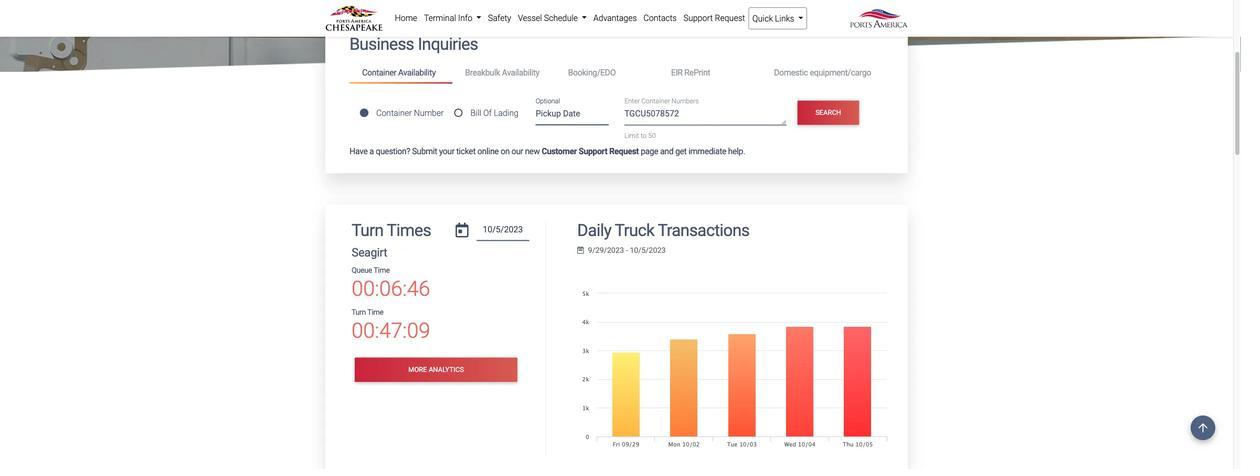 Task type: vqa. For each thing, say whether or not it's contained in the screenshot.
Economic
no



Task type: describe. For each thing, give the bounding box(es) containing it.
container availability link
[[350, 63, 453, 84]]

00:06:46
[[352, 277, 430, 302]]

9/29/2023
[[588, 246, 624, 255]]

info
[[458, 13, 473, 23]]

go to top image
[[1191, 416, 1216, 441]]

our
[[512, 147, 523, 157]]

bill
[[471, 108, 482, 118]]

more analytics
[[409, 366, 464, 374]]

breakbulk availability link
[[453, 63, 556, 82]]

Optional text field
[[536, 105, 609, 126]]

turn time 00:47:09
[[352, 308, 430, 344]]

customer
[[542, 147, 577, 157]]

daily
[[578, 221, 612, 241]]

booking/edo link
[[556, 63, 659, 82]]

question?
[[376, 147, 410, 157]]

request inside main content
[[610, 147, 639, 157]]

safety link
[[485, 7, 515, 28]]

equipment/cargo
[[810, 68, 872, 78]]

schedule
[[544, 13, 578, 23]]

advantages
[[594, 13, 637, 23]]

lading
[[494, 108, 519, 118]]

-
[[626, 246, 628, 255]]

turn for turn times
[[352, 221, 384, 241]]

queue time 00:06:46
[[352, 266, 430, 302]]

terminal info link
[[421, 7, 485, 28]]

and
[[661, 147, 674, 157]]

00:47:09
[[352, 319, 430, 344]]

customer support request link
[[542, 147, 639, 157]]

ticket
[[457, 147, 476, 157]]

1 vertical spatial container
[[642, 97, 670, 105]]

eir reprint
[[671, 68, 711, 78]]

turn times
[[352, 221, 431, 241]]

numbers
[[672, 97, 699, 105]]

enter
[[625, 97, 640, 105]]

seagirt
[[352, 246, 388, 260]]

page
[[641, 147, 659, 157]]

domestic
[[775, 68, 808, 78]]

links
[[776, 13, 795, 23]]

search
[[816, 109, 842, 117]]

business inquiries
[[350, 35, 478, 54]]

container for container availability
[[362, 68, 397, 78]]

vessel schedule link
[[515, 7, 590, 28]]

none text field inside main content
[[477, 221, 529, 242]]

0 vertical spatial support
[[684, 13, 713, 23]]

eir
[[671, 68, 683, 78]]

support request
[[684, 13, 746, 23]]

on
[[501, 147, 510, 157]]

domestic equipment/cargo link
[[762, 63, 884, 82]]

calendar day image
[[456, 223, 469, 238]]

online
[[478, 147, 499, 157]]

10/5/2023
[[630, 246, 666, 255]]

breakbulk
[[465, 68, 500, 78]]

have a question? submit your ticket online on our new customer support request page and get immediate help.
[[350, 147, 746, 157]]

quick links
[[753, 13, 797, 23]]

1 horizontal spatial request
[[715, 13, 746, 23]]

search button
[[798, 101, 860, 125]]

terminal
[[424, 13, 456, 23]]



Task type: locate. For each thing, give the bounding box(es) containing it.
1 vertical spatial time
[[368, 308, 384, 317]]

queue
[[352, 266, 372, 275]]

reprint
[[685, 68, 711, 78]]

more analytics link
[[355, 358, 518, 382]]

contacts link
[[641, 7, 681, 28]]

50
[[649, 132, 656, 140]]

None text field
[[477, 221, 529, 242]]

home
[[395, 13, 418, 23]]

support right contacts link
[[684, 13, 713, 23]]

2 turn from the top
[[352, 308, 366, 317]]

request down limit
[[610, 147, 639, 157]]

availability for breakbulk availability
[[502, 68, 540, 78]]

1 vertical spatial turn
[[352, 308, 366, 317]]

container down business
[[362, 68, 397, 78]]

quick
[[753, 13, 773, 23]]

1 vertical spatial support
[[579, 147, 608, 157]]

1 horizontal spatial support
[[684, 13, 713, 23]]

main content
[[318, 19, 916, 469]]

turn up seagirt
[[352, 221, 384, 241]]

your
[[439, 147, 455, 157]]

0 vertical spatial request
[[715, 13, 746, 23]]

number
[[414, 108, 444, 118]]

main content containing 00:06:46
[[318, 19, 916, 469]]

0 horizontal spatial request
[[610, 147, 639, 157]]

container left number
[[377, 108, 412, 118]]

2 vertical spatial container
[[377, 108, 412, 118]]

submit
[[412, 147, 438, 157]]

safety
[[488, 13, 512, 23]]

time inside turn time 00:47:09
[[368, 308, 384, 317]]

have
[[350, 147, 368, 157]]

vessel schedule
[[518, 13, 580, 23]]

container
[[362, 68, 397, 78], [642, 97, 670, 105], [377, 108, 412, 118]]

turn
[[352, 221, 384, 241], [352, 308, 366, 317]]

advantages link
[[590, 7, 641, 28]]

time right "queue"
[[374, 266, 390, 275]]

time up 00:47:09
[[368, 308, 384, 317]]

container for container number
[[377, 108, 412, 118]]

business
[[350, 35, 414, 54]]

1 availability from the left
[[398, 68, 436, 78]]

availability for container availability
[[398, 68, 436, 78]]

9/29/2023 - 10/5/2023
[[588, 246, 666, 255]]

daily truck transactions
[[578, 221, 750, 241]]

support right customer
[[579, 147, 608, 157]]

transactions
[[658, 221, 750, 241]]

bill of lading
[[471, 108, 519, 118]]

terminal info
[[424, 13, 475, 23]]

limit to 50
[[625, 132, 656, 140]]

eir reprint link
[[659, 63, 762, 82]]

truck
[[615, 221, 655, 241]]

turn for turn time 00:47:09
[[352, 308, 366, 317]]

support inside main content
[[579, 147, 608, 157]]

more
[[409, 366, 427, 374]]

quick links link
[[749, 7, 808, 29]]

contacts
[[644, 13, 677, 23]]

time
[[374, 266, 390, 275], [368, 308, 384, 317]]

home link
[[392, 7, 421, 28]]

request left quick
[[715, 13, 746, 23]]

vessel
[[518, 13, 542, 23]]

container availability
[[362, 68, 436, 78]]

0 horizontal spatial availability
[[398, 68, 436, 78]]

breakbulk availability
[[465, 68, 540, 78]]

availability right breakbulk
[[502, 68, 540, 78]]

availability
[[398, 68, 436, 78], [502, 68, 540, 78]]

calendar week image
[[578, 247, 584, 255]]

of
[[484, 108, 492, 118]]

inquiries
[[418, 35, 478, 54]]

Enter Container Numbers text field
[[625, 108, 787, 125]]

limit
[[625, 132, 640, 140]]

a
[[370, 147, 374, 157]]

to
[[641, 132, 647, 140]]

time for 00:06:46
[[374, 266, 390, 275]]

support request link
[[681, 7, 749, 28]]

support
[[684, 13, 713, 23], [579, 147, 608, 157]]

domestic equipment/cargo
[[775, 68, 872, 78]]

2 availability from the left
[[502, 68, 540, 78]]

turn inside turn time 00:47:09
[[352, 308, 366, 317]]

immediate
[[689, 147, 727, 157]]

1 turn from the top
[[352, 221, 384, 241]]

help.
[[729, 147, 746, 157]]

optional
[[536, 97, 560, 105]]

0 horizontal spatial support
[[579, 147, 608, 157]]

time for 00:47:09
[[368, 308, 384, 317]]

container right enter
[[642, 97, 670, 105]]

container inside 'container availability' link
[[362, 68, 397, 78]]

new
[[525, 147, 540, 157]]

1 horizontal spatial availability
[[502, 68, 540, 78]]

container number
[[377, 108, 444, 118]]

times
[[387, 221, 431, 241]]

enter container numbers
[[625, 97, 699, 105]]

turn up 00:47:09
[[352, 308, 366, 317]]

0 vertical spatial turn
[[352, 221, 384, 241]]

time inside queue time 00:06:46
[[374, 266, 390, 275]]

1 vertical spatial request
[[610, 147, 639, 157]]

analytics
[[429, 366, 464, 374]]

0 vertical spatial time
[[374, 266, 390, 275]]

availability down business inquiries
[[398, 68, 436, 78]]

get
[[676, 147, 687, 157]]

request
[[715, 13, 746, 23], [610, 147, 639, 157]]

0 vertical spatial container
[[362, 68, 397, 78]]

booking/edo
[[568, 68, 616, 78]]



